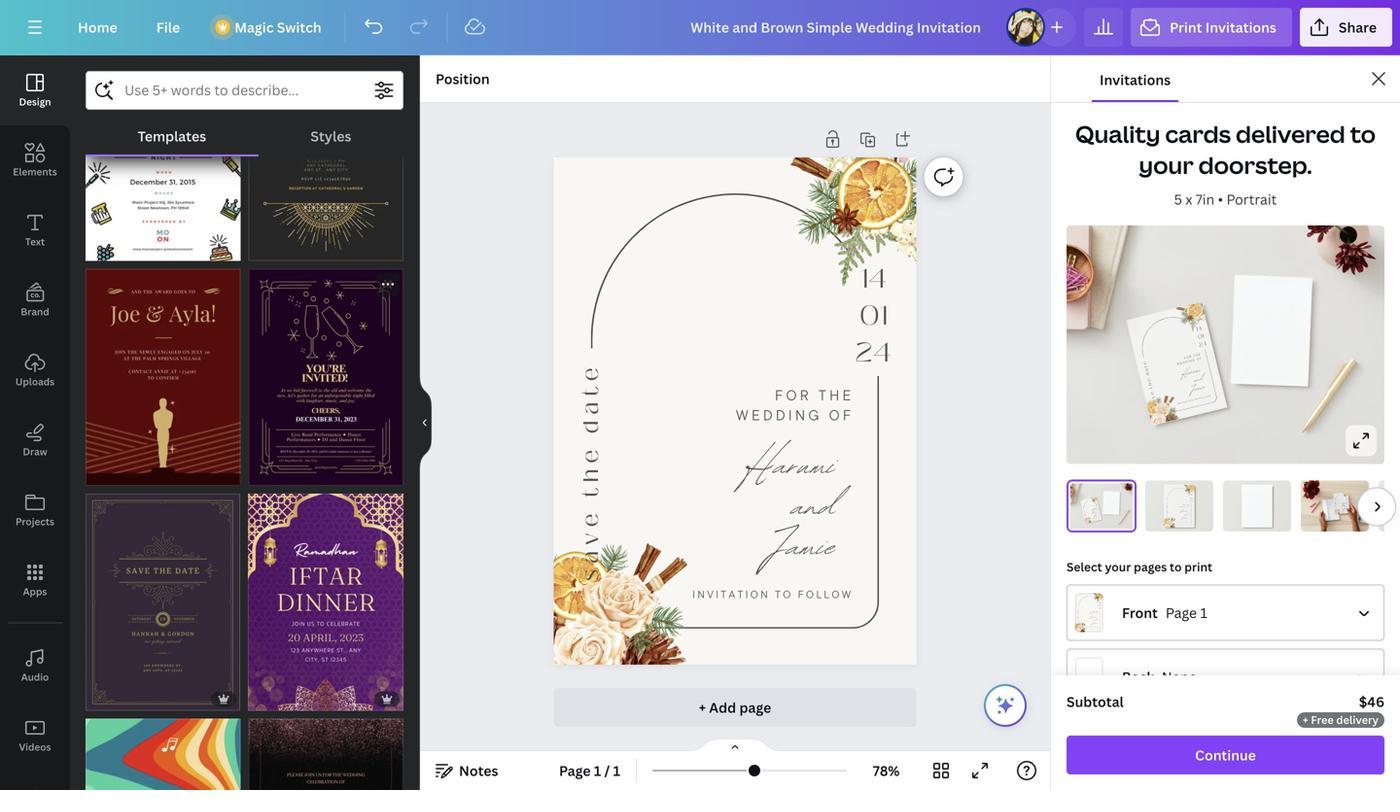 Task type: describe. For each thing, give the bounding box(es) containing it.
colorful retro party by night invitation group
[[86, 708, 241, 791]]

add
[[709, 699, 736, 717]]

0 horizontal spatial invitation to follow
[[693, 588, 853, 601]]

continue
[[1195, 746, 1256, 765]]

14 inside 14 01 24 save the date
[[1190, 493, 1193, 497]]

date inside the save the date
[[1141, 360, 1151, 376]]

file
[[156, 18, 180, 36]]

and inside invitation to follow harumi and jamie
[[1184, 512, 1188, 517]]

red and gold illustrated trophy oscar invitation image
[[86, 269, 241, 486]]

continue button
[[1067, 736, 1385, 775]]

1 horizontal spatial page
[[1166, 604, 1197, 622]]

Use 5+ words to describe... search field
[[124, 72, 365, 109]]

78%
[[873, 762, 900, 780]]

0 horizontal spatial 14 01 24
[[856, 258, 892, 373]]

14 01 24 save the date
[[1166, 493, 1193, 521]]

+ for + add page
[[699, 699, 706, 717]]

design button
[[0, 55, 70, 125]]

notes button
[[428, 756, 506, 787]]

1 vertical spatial page
[[559, 762, 591, 780]]

colorful new year icons portrait invitation image
[[86, 44, 241, 261]]

magic
[[235, 18, 274, 36]]

styles button
[[258, 118, 404, 155]]

+ for + free delivery
[[1303, 713, 1309, 727]]

x
[[1186, 190, 1193, 209]]

text button
[[0, 195, 70, 265]]

apps button
[[0, 546, 70, 616]]

/
[[604, 762, 610, 780]]

subtotal
[[1067, 693, 1124, 711]]

templates
[[138, 127, 206, 145]]

select your pages to print
[[1067, 559, 1213, 575]]

1 horizontal spatial 14 01 24 save the date for the wedding of invitation to follow harumi and jamie
[[1335, 497, 1348, 512]]

print
[[1185, 559, 1213, 575]]

01 inside 14 01 24 save the date
[[1190, 497, 1193, 500]]

uploads
[[15, 375, 55, 389]]

projects
[[16, 515, 54, 529]]

templates button
[[86, 118, 258, 155]]

print invitations button
[[1131, 8, 1292, 47]]

front page 1
[[1122, 604, 1208, 622]]

colorful new year icons portrait invitation group
[[86, 44, 241, 261]]

purple and gold stylish new year party invitation image
[[248, 269, 404, 486]]

beige gold black elegant fancy royal wedding invitation image
[[248, 44, 404, 261]]

gold purple modern ramadhan iftar dinner invitation image
[[248, 494, 404, 712]]

5
[[1174, 190, 1182, 209]]

1 right /
[[613, 762, 621, 780]]

page 1 / 1
[[559, 762, 621, 780]]

doorstep.
[[1199, 149, 1312, 181]]

black and pink elegant wedding invitation group
[[248, 708, 404, 791]]

videos
[[19, 741, 51, 754]]

back
[[1122, 668, 1154, 686]]

to inside invitation to follow harumi and jamie
[[1183, 522, 1185, 523]]

of inside purple & gold vintage save the date wedding invitation group
[[104, 692, 114, 707]]

invitation inside invitation to follow harumi and jamie
[[1176, 522, 1183, 523]]

quality cards delivered to your doorstep. 5 x 7in • portrait
[[1076, 118, 1376, 209]]

brand
[[21, 305, 49, 318]]

24 inside 14 01 24 save the date
[[1190, 500, 1193, 503]]

1 horizontal spatial save the date
[[1141, 360, 1159, 407]]

0 horizontal spatial 14 01 24 save the date for the wedding of invitation to follow harumi and jamie
[[1084, 502, 1099, 520]]

78% button
[[855, 756, 918, 787]]

elements
[[13, 165, 57, 178]]

pages
[[1134, 559, 1167, 575]]

magic switch
[[235, 18, 322, 36]]

7in
[[1196, 190, 1215, 209]]

2
[[117, 692, 123, 707]]

audio button
[[0, 631, 70, 701]]

purple and gold stylish new year party invitation group
[[248, 269, 404, 486]]

invitation to follow harumi and jamie
[[1176, 508, 1190, 523]]

+ free delivery
[[1303, 713, 1379, 727]]

1 horizontal spatial 14 01 24
[[1195, 324, 1208, 350]]

invitations inside button
[[1100, 71, 1171, 89]]

the inside 14 01 24 save the date
[[1166, 509, 1169, 514]]

1 left /
[[594, 762, 601, 780]]

free
[[1311, 713, 1334, 727]]

cards
[[1165, 118, 1231, 150]]



Task type: locate. For each thing, give the bounding box(es) containing it.
0 vertical spatial invitation to follow
[[1177, 395, 1211, 405]]

and jamie
[[1190, 371, 1207, 397]]

1 vertical spatial your
[[1105, 559, 1131, 575]]

•
[[1218, 190, 1223, 209]]

+ add page button
[[554, 689, 917, 727]]

apps
[[23, 585, 47, 599]]

date
[[1141, 360, 1151, 376], [575, 362, 607, 434], [1335, 502, 1337, 505], [1166, 502, 1169, 508], [1084, 510, 1086, 513]]

invitations right print
[[1206, 18, 1277, 36]]

brand button
[[0, 265, 70, 336]]

show pages image
[[689, 738, 782, 754]]

1 vertical spatial invitations
[[1100, 71, 1171, 89]]

14
[[860, 258, 887, 299], [1195, 324, 1203, 334], [1190, 493, 1193, 497], [1346, 497, 1348, 499], [1095, 502, 1097, 504]]

purple & gold vintage save the date wedding invitation group
[[86, 482, 240, 712]]

styles
[[311, 127, 351, 145]]

colorful retro party by night invitation image
[[86, 719, 241, 791]]

select
[[1067, 559, 1102, 575]]

front
[[1122, 604, 1158, 622]]

switch
[[277, 18, 322, 36]]

elements button
[[0, 125, 70, 195]]

1 horizontal spatial +
[[1303, 713, 1309, 727]]

invitation
[[1177, 399, 1194, 405], [1341, 511, 1344, 512], [1091, 518, 1095, 520], [1176, 522, 1183, 523], [693, 588, 770, 601]]

share button
[[1300, 8, 1393, 47]]

to inside "quality cards delivered to your doorstep. 5 x 7in • portrait"
[[1350, 118, 1376, 150]]

select your pages to print element
[[1067, 585, 1385, 705]]

uploads button
[[0, 336, 70, 406]]

beige gold black elegant fancy royal wedding invitation group
[[248, 44, 404, 261]]

24
[[856, 332, 892, 373], [1198, 339, 1208, 350], [1190, 500, 1193, 503], [1346, 500, 1348, 502], [1096, 505, 1098, 507]]

0 vertical spatial page
[[1166, 604, 1197, 622]]

page right front
[[1166, 604, 1197, 622]]

0 horizontal spatial +
[[699, 699, 706, 717]]

home
[[78, 18, 117, 36]]

red and gold illustrated trophy oscar invitation group
[[86, 257, 241, 486]]

videos button
[[0, 701, 70, 771]]

projects button
[[0, 476, 70, 546]]

page
[[1166, 604, 1197, 622], [559, 762, 591, 780]]

14 01 24 save the date for the wedding of invitation to follow harumi and jamie
[[1335, 497, 1348, 512], [1084, 502, 1099, 520]]

draw
[[23, 445, 47, 459]]

invitations
[[1206, 18, 1277, 36], [1100, 71, 1171, 89]]

1 vertical spatial for the wedding of
[[736, 386, 854, 424]]

your inside "quality cards delivered to your doorstep. 5 x 7in • portrait"
[[1139, 149, 1194, 181]]

0 horizontal spatial invitations
[[1100, 71, 1171, 89]]

for the wedding of
[[1177, 352, 1203, 366], [736, 386, 854, 424], [1180, 504, 1190, 508]]

text
[[25, 235, 45, 248]]

harumi
[[1180, 363, 1203, 382], [746, 431, 836, 500], [1342, 504, 1346, 507], [1181, 508, 1188, 514], [1092, 510, 1097, 514]]

hide image
[[419, 376, 432, 470]]

1 left 2
[[95, 692, 101, 707]]

design
[[19, 95, 51, 108]]

share
[[1339, 18, 1377, 36]]

and inside and jamie
[[1192, 371, 1205, 388]]

page
[[740, 699, 771, 717]]

1 of 2
[[95, 692, 123, 707]]

your up 5
[[1139, 149, 1194, 181]]

+ left add
[[699, 699, 706, 717]]

position button
[[428, 63, 498, 94]]

draw button
[[0, 406, 70, 476]]

1 horizontal spatial your
[[1139, 149, 1194, 181]]

date inside 14 01 24 save the date
[[1166, 502, 1169, 508]]

0 horizontal spatial save the date
[[575, 362, 607, 581]]

0 vertical spatial for the wedding of
[[1177, 352, 1203, 366]]

wedding
[[1177, 358, 1196, 366], [736, 406, 823, 424], [1342, 503, 1345, 504], [1180, 506, 1187, 508], [1091, 509, 1095, 511]]

delivered
[[1236, 118, 1346, 150]]

to
[[1350, 118, 1376, 150], [1194, 398, 1199, 401], [1344, 511, 1345, 511], [1095, 518, 1096, 519], [1183, 522, 1185, 523], [1170, 559, 1182, 575], [775, 588, 793, 601]]

jamie inside invitation to follow harumi and jamie
[[1183, 515, 1188, 521]]

for
[[1184, 354, 1193, 360], [775, 386, 812, 404], [1343, 502, 1345, 503], [1183, 504, 1186, 506], [1093, 509, 1095, 510]]

your left pages
[[1105, 559, 1131, 575]]

display preview 5 of the design image
[[1379, 481, 1400, 532]]

0 vertical spatial your
[[1139, 149, 1194, 181]]

magic switch button
[[203, 8, 337, 47]]

0 horizontal spatial page
[[559, 762, 591, 780]]

file button
[[141, 8, 196, 47]]

save inside the save the date
[[1149, 390, 1159, 407]]

01
[[860, 295, 888, 336], [1197, 332, 1205, 342], [1190, 497, 1193, 500], [1346, 498, 1348, 500], [1096, 504, 1097, 506]]

position
[[436, 70, 490, 88]]

main menu bar
[[0, 0, 1400, 55]]

display preview 3 of the design image
[[1223, 481, 1291, 532]]

1 vertical spatial invitation to follow
[[693, 588, 853, 601]]

back none
[[1122, 668, 1197, 686]]

the
[[1193, 352, 1202, 358], [1145, 377, 1155, 390], [819, 386, 854, 404], [575, 444, 607, 498], [1345, 502, 1347, 503], [1187, 504, 1190, 506], [1335, 505, 1337, 508], [1095, 508, 1097, 509], [1166, 509, 1169, 514], [1085, 513, 1087, 516]]

+ inside button
[[699, 699, 706, 717]]

invitations button
[[1092, 55, 1179, 102]]

save the date
[[1141, 360, 1159, 407], [575, 362, 607, 581]]

1 horizontal spatial invitations
[[1206, 18, 1277, 36]]

canva assistant image
[[994, 694, 1017, 718]]

0 vertical spatial invitations
[[1206, 18, 1277, 36]]

save
[[1149, 390, 1159, 407], [1336, 508, 1337, 511], [575, 508, 607, 581], [1166, 515, 1169, 521], [1085, 516, 1088, 520]]

print invitations
[[1170, 18, 1277, 36]]

invitations up the quality
[[1100, 71, 1171, 89]]

of
[[1196, 356, 1203, 362], [829, 406, 854, 424], [1346, 503, 1347, 504], [1188, 506, 1190, 508], [1096, 509, 1097, 510], [104, 692, 114, 707]]

jamie
[[1190, 380, 1207, 397], [1344, 507, 1347, 511], [771, 513, 836, 581], [1094, 514, 1098, 518], [1183, 515, 1188, 521]]

Design title text field
[[675, 8, 999, 47]]

14 01 24 save the date for the wedding of invitation to follow harumi and jamie up select on the right bottom
[[1084, 502, 1099, 520]]

14 01 24 save the date for the wedding of invitation to follow harumi and jamie left display preview 5 of the design image
[[1335, 497, 1348, 512]]

black and pink elegant wedding invitation image
[[248, 719, 404, 791]]

1 horizontal spatial invitation to follow
[[1177, 395, 1211, 405]]

side panel tab list
[[0, 55, 70, 791]]

+ left free
[[1303, 713, 1309, 727]]

+
[[699, 699, 706, 717], [1303, 713, 1309, 727]]

follow inside invitation to follow harumi and jamie
[[1185, 522, 1190, 523]]

quality
[[1076, 118, 1161, 150]]

14 01 24
[[856, 258, 892, 373], [1195, 324, 1208, 350]]

1
[[1201, 604, 1208, 622], [95, 692, 101, 707], [594, 762, 601, 780], [613, 762, 621, 780]]

$46
[[1359, 693, 1385, 711]]

page left /
[[559, 762, 591, 780]]

home link
[[62, 8, 133, 47]]

invitation to follow
[[1177, 395, 1211, 405], [693, 588, 853, 601]]

2 vertical spatial for the wedding of
[[1180, 504, 1190, 508]]

harumi inside invitation to follow harumi and jamie
[[1181, 508, 1188, 514]]

+ add page
[[699, 699, 771, 717]]

invitations inside dropdown button
[[1206, 18, 1277, 36]]

1 inside select your pages to print element
[[1201, 604, 1208, 622]]

portrait
[[1227, 190, 1277, 209]]

gold purple modern ramadhan iftar dinner invitation group
[[248, 482, 404, 712]]

0 horizontal spatial your
[[1105, 559, 1131, 575]]

delivery
[[1337, 713, 1379, 727]]

none
[[1162, 668, 1197, 686]]

and
[[1192, 371, 1205, 388], [792, 472, 836, 541], [1344, 506, 1346, 509], [1184, 512, 1188, 517], [1095, 512, 1097, 516]]

your
[[1139, 149, 1194, 181], [1105, 559, 1131, 575]]

print
[[1170, 18, 1202, 36]]

1 down print
[[1201, 604, 1208, 622]]

notes
[[459, 762, 498, 780]]

1 inside purple & gold vintage save the date wedding invitation group
[[95, 692, 101, 707]]

audio
[[21, 671, 49, 684]]

save inside 14 01 24 save the date
[[1166, 515, 1169, 521]]



Task type: vqa. For each thing, say whether or not it's contained in the screenshot.
Create
no



